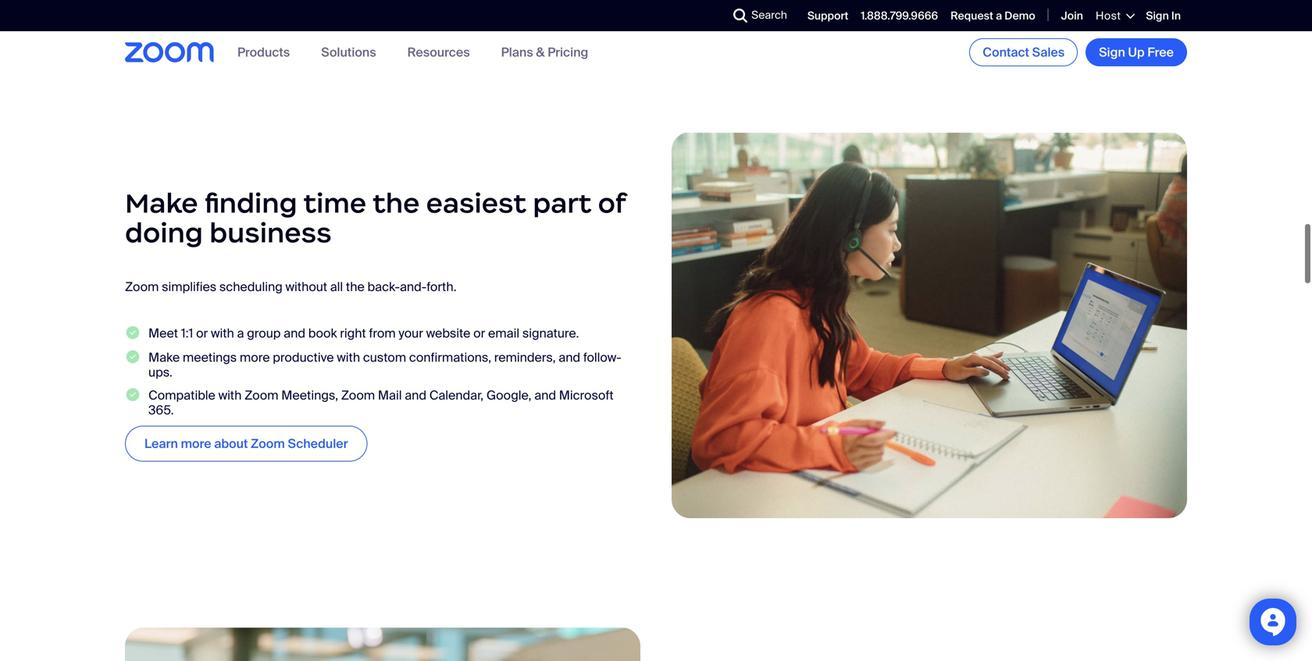 Task type: locate. For each thing, give the bounding box(es) containing it.
more down the group
[[240, 350, 270, 366]]

0 horizontal spatial sign
[[1100, 44, 1126, 61]]

website
[[426, 325, 471, 342]]

host button
[[1096, 9, 1134, 23]]

sign left in
[[1147, 9, 1170, 23]]

products button
[[238, 44, 290, 60]]

plans & pricing
[[501, 44, 589, 60]]

sign in link
[[1147, 9, 1181, 23]]

in
[[1172, 9, 1181, 23]]

part
[[533, 186, 592, 220]]

make
[[125, 186, 198, 220], [148, 350, 180, 366]]

zoom left simplifies
[[125, 279, 159, 295]]

2 vertical spatial with
[[218, 387, 242, 404]]

make inside make finding time the easiest part of doing business
[[125, 186, 198, 220]]

and
[[284, 325, 306, 342], [559, 350, 581, 366], [405, 387, 427, 404], [535, 387, 556, 404]]

1 vertical spatial a
[[237, 325, 244, 342]]

products
[[238, 44, 290, 60]]

calendar,
[[430, 387, 484, 404]]

sign for sign in
[[1147, 9, 1170, 23]]

without
[[286, 279, 327, 295]]

and-
[[400, 279, 427, 295]]

meetings
[[183, 350, 237, 366]]

with inside compatible with zoom meetings, zoom mail and calendar, google, and microsoft 365.
[[218, 387, 242, 404]]

the
[[373, 186, 420, 220], [346, 279, 365, 295]]

resources button
[[408, 44, 470, 60]]

right
[[340, 325, 366, 342]]

ups.
[[148, 365, 173, 381]]

request
[[951, 9, 994, 23]]

sign left up
[[1100, 44, 1126, 61]]

email
[[488, 325, 520, 342]]

make meetings more productive with custom confirmations, reminders, and follow- ups.
[[148, 350, 622, 381]]

1 vertical spatial more
[[181, 436, 211, 452]]

request a demo link
[[951, 9, 1036, 23]]

1 vertical spatial sign
[[1100, 44, 1126, 61]]

0 vertical spatial sign
[[1147, 9, 1170, 23]]

0 vertical spatial a
[[996, 9, 1003, 23]]

learn more about zoom scheduler link
[[125, 426, 368, 462]]

the inside make finding time the easiest part of doing business
[[373, 186, 420, 220]]

1 or from the left
[[196, 325, 208, 342]]

with down right
[[337, 350, 360, 366]]

or right 1:1
[[196, 325, 208, 342]]

a left the group
[[237, 325, 244, 342]]

1 vertical spatial make
[[148, 350, 180, 366]]

zoom logo image
[[125, 42, 214, 62]]

0 vertical spatial the
[[373, 186, 420, 220]]

microsoft
[[559, 387, 614, 404]]

1 horizontal spatial sign
[[1147, 9, 1170, 23]]

scheduling
[[220, 279, 283, 295]]

or left email
[[474, 325, 485, 342]]

make for make finding time the easiest part of doing business
[[125, 186, 198, 220]]

1.888.799.9666
[[861, 9, 939, 23]]

365.
[[148, 402, 174, 419]]

more inside learn more about zoom scheduler link
[[181, 436, 211, 452]]

contact sales
[[983, 44, 1065, 61]]

compatible with zoom meetings, zoom mail and calendar, google, and microsoft 365.
[[148, 387, 614, 419]]

the right time
[[373, 186, 420, 220]]

sign in
[[1147, 9, 1181, 23]]

search
[[752, 8, 788, 22]]

join
[[1062, 9, 1084, 23]]

1 horizontal spatial or
[[474, 325, 485, 342]]

sales
[[1033, 44, 1065, 61]]

1 horizontal spatial the
[[373, 186, 420, 220]]

or
[[196, 325, 208, 342], [474, 325, 485, 342]]

with
[[211, 325, 234, 342], [337, 350, 360, 366], [218, 387, 242, 404]]

with down meetings
[[218, 387, 242, 404]]

the right all
[[346, 279, 365, 295]]

follow-
[[584, 350, 622, 366]]

0 vertical spatial make
[[125, 186, 198, 220]]

solutions button
[[321, 44, 376, 60]]

meetings,
[[282, 387, 338, 404]]

solutions
[[321, 44, 376, 60]]

sign up free link
[[1086, 38, 1188, 66]]

demo
[[1005, 9, 1036, 23]]

0 horizontal spatial or
[[196, 325, 208, 342]]

about
[[214, 436, 248, 452]]

and up productive
[[284, 325, 306, 342]]

zoom
[[125, 279, 159, 295], [245, 387, 279, 404], [341, 387, 375, 404], [251, 436, 285, 452]]

a
[[996, 9, 1003, 23], [237, 325, 244, 342]]

make finding time image
[[672, 132, 1188, 519]]

make inside the make meetings more productive with custom confirmations, reminders, and follow- ups.
[[148, 350, 180, 366]]

search image
[[734, 9, 748, 23], [734, 9, 748, 23]]

1 vertical spatial with
[[337, 350, 360, 366]]

finding
[[205, 186, 297, 220]]

1 horizontal spatial a
[[996, 9, 1003, 23]]

more right learn
[[181, 436, 211, 452]]

easiest
[[426, 186, 527, 220]]

learn
[[145, 436, 178, 452]]

and down signature.
[[559, 350, 581, 366]]

more
[[240, 350, 270, 366], [181, 436, 211, 452]]

with up meetings
[[211, 325, 234, 342]]

1 vertical spatial the
[[346, 279, 365, 295]]

0 vertical spatial more
[[240, 350, 270, 366]]

google,
[[487, 387, 532, 404]]

1 horizontal spatial more
[[240, 350, 270, 366]]

a left the demo
[[996, 9, 1003, 23]]

sign
[[1147, 9, 1170, 23], [1100, 44, 1126, 61]]

request a demo
[[951, 9, 1036, 23]]

confirmations,
[[409, 350, 491, 366]]

0 horizontal spatial more
[[181, 436, 211, 452]]



Task type: describe. For each thing, give the bounding box(es) containing it.
0 horizontal spatial the
[[346, 279, 365, 295]]

and right mail
[[405, 387, 427, 404]]

1.888.799.9666 link
[[861, 9, 939, 23]]

support link
[[808, 9, 849, 23]]

and right google,
[[535, 387, 556, 404]]

all
[[330, 279, 343, 295]]

and inside the make meetings more productive with custom confirmations, reminders, and follow- ups.
[[559, 350, 581, 366]]

mail
[[378, 387, 402, 404]]

simplifies
[[162, 279, 217, 295]]

time
[[304, 186, 367, 220]]

forth.
[[427, 279, 457, 295]]

plans
[[501, 44, 533, 60]]

up
[[1129, 44, 1145, 61]]

your
[[399, 325, 423, 342]]

meet 1:1 or with a group and book right from your website or email signature.
[[148, 325, 579, 342]]

0 vertical spatial with
[[211, 325, 234, 342]]

meet
[[148, 325, 178, 342]]

more inside the make meetings more productive with custom confirmations, reminders, and follow- ups.
[[240, 350, 270, 366]]

make for make meetings more productive with custom confirmations, reminders, and follow- ups.
[[148, 350, 180, 366]]

zoom left mail
[[341, 387, 375, 404]]

group
[[247, 325, 281, 342]]

book
[[308, 325, 337, 342]]

contact
[[983, 44, 1030, 61]]

zoom simplifies scheduling without all the back-and-forth.
[[125, 279, 457, 295]]

reminders,
[[494, 350, 556, 366]]

back-
[[368, 279, 400, 295]]

host
[[1096, 9, 1122, 23]]

join link
[[1062, 9, 1084, 23]]

plans & pricing link
[[501, 44, 589, 60]]

compatible
[[148, 387, 216, 404]]

from
[[369, 325, 396, 342]]

resources
[[408, 44, 470, 60]]

scheduler
[[288, 436, 348, 452]]

zoom left meetings, on the bottom
[[245, 387, 279, 404]]

2 or from the left
[[474, 325, 485, 342]]

business
[[210, 216, 332, 250]]

of
[[598, 186, 626, 220]]

custom
[[363, 350, 406, 366]]

sign for sign up free
[[1100, 44, 1126, 61]]

0 horizontal spatial a
[[237, 325, 244, 342]]

pricing
[[548, 44, 589, 60]]

&
[[536, 44, 545, 60]]

zoom right about
[[251, 436, 285, 452]]

productive
[[273, 350, 334, 366]]

sign up free
[[1100, 44, 1174, 61]]

contact sales link
[[970, 38, 1078, 66]]

signature.
[[523, 325, 579, 342]]

doing
[[125, 216, 203, 250]]

support
[[808, 9, 849, 23]]

make finding time the easiest part of doing business
[[125, 186, 626, 250]]

learn more about zoom scheduler
[[145, 436, 348, 452]]

free
[[1148, 44, 1174, 61]]

1:1
[[181, 325, 193, 342]]

with inside the make meetings more productive with custom confirmations, reminders, and follow- ups.
[[337, 350, 360, 366]]



Task type: vqa. For each thing, say whether or not it's contained in the screenshot.
'Simplifies'
yes



